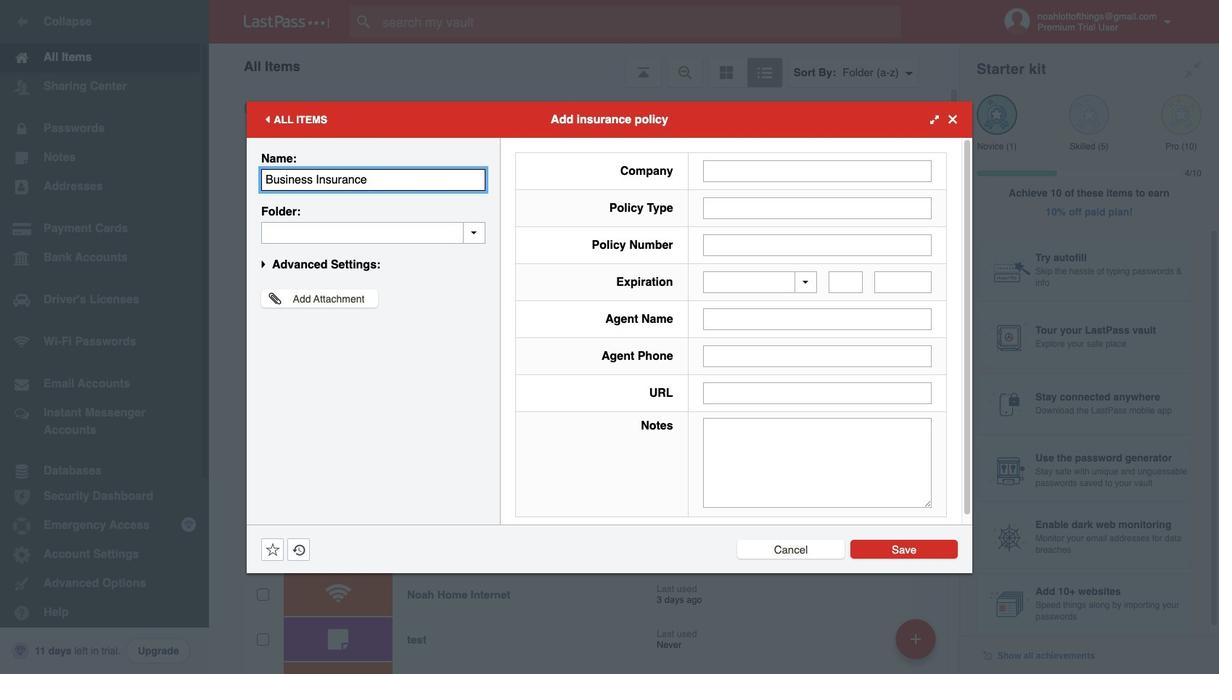 Task type: describe. For each thing, give the bounding box(es) containing it.
new item navigation
[[890, 615, 945, 674]]

Search search field
[[350, 6, 930, 38]]



Task type: locate. For each thing, give the bounding box(es) containing it.
lastpass image
[[244, 15, 329, 28]]

None text field
[[703, 197, 932, 219], [703, 345, 932, 367], [703, 382, 932, 404], [703, 197, 932, 219], [703, 345, 932, 367], [703, 382, 932, 404]]

dialog
[[247, 101, 972, 573]]

new item image
[[911, 634, 921, 644]]

main navigation navigation
[[0, 0, 209, 674]]

vault options navigation
[[209, 44, 959, 87]]

search my vault text field
[[350, 6, 930, 38]]

None text field
[[703, 160, 932, 182], [261, 169, 486, 191], [261, 222, 486, 243], [703, 234, 932, 256], [829, 271, 863, 293], [875, 271, 932, 293], [703, 308, 932, 330], [703, 418, 932, 508], [703, 160, 932, 182], [261, 169, 486, 191], [261, 222, 486, 243], [703, 234, 932, 256], [829, 271, 863, 293], [875, 271, 932, 293], [703, 308, 932, 330], [703, 418, 932, 508]]



Task type: vqa. For each thing, say whether or not it's contained in the screenshot.
the New item element on the right of page
no



